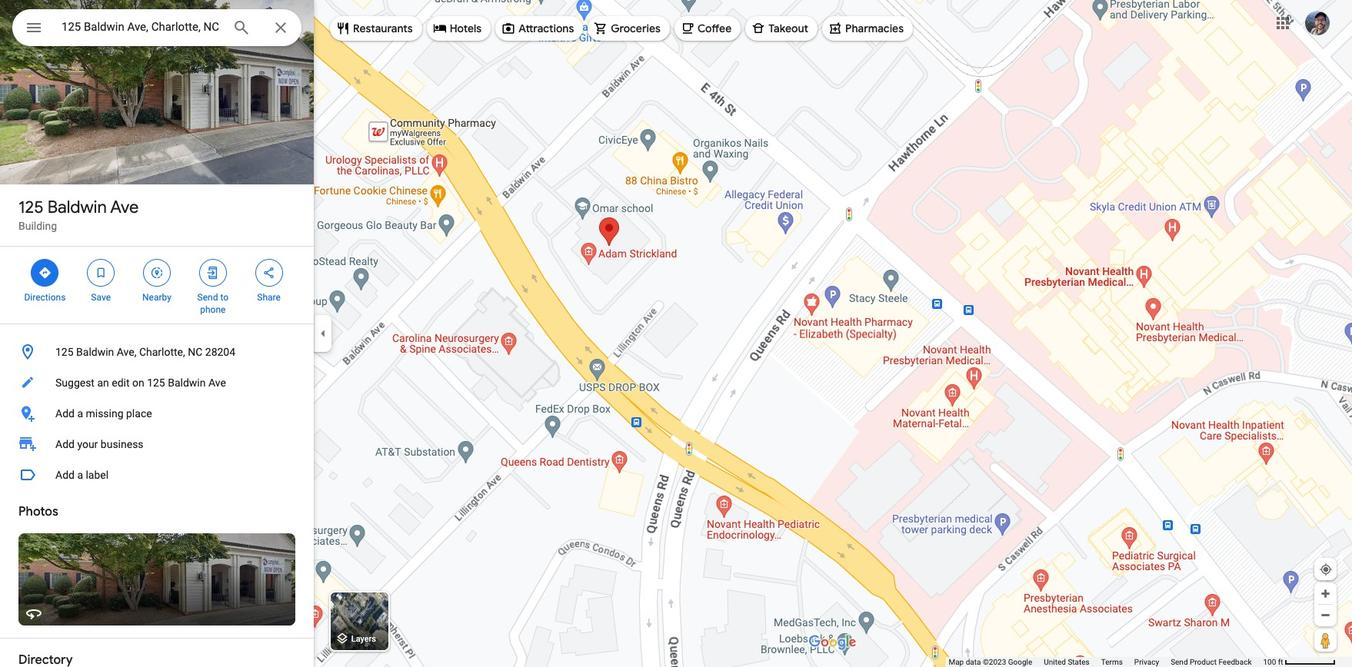Task type: describe. For each thing, give the bounding box(es) containing it.
phone
[[200, 305, 226, 316]]

coffee button
[[675, 10, 741, 47]]

add a label button
[[0, 460, 314, 491]]

nearby
[[142, 292, 172, 303]]

hotels button
[[427, 10, 491, 47]]

baldwin inside suggest an edit on 125 baldwin ave button
[[168, 377, 206, 389]]

 search field
[[12, 9, 302, 49]]

100 ft button
[[1264, 659, 1337, 667]]

on
[[132, 377, 144, 389]]

125 for ave
[[18, 197, 44, 219]]

28204
[[205, 346, 236, 359]]

takeout
[[769, 22, 809, 35]]

states
[[1068, 659, 1090, 667]]

send product feedback
[[1171, 659, 1252, 667]]

charlotte,
[[139, 346, 185, 359]]

zoom out image
[[1321, 610, 1332, 622]]

send product feedback button
[[1171, 658, 1252, 668]]

directions
[[24, 292, 66, 303]]

a for label
[[77, 469, 83, 482]]

©2023
[[983, 659, 1007, 667]]


[[25, 17, 43, 38]]

pharmacies button
[[823, 10, 914, 47]]

feedback
[[1219, 659, 1252, 667]]

send for send to phone
[[197, 292, 218, 303]]

hotels
[[450, 22, 482, 35]]

building
[[18, 220, 57, 232]]

groceries button
[[588, 10, 670, 47]]

ave inside 125 baldwin ave building
[[110, 197, 139, 219]]

actions for 125 baldwin ave region
[[0, 247, 314, 324]]

restaurants
[[353, 22, 413, 35]]

data
[[966, 659, 982, 667]]

125 baldwin ave, charlotte, nc 28204 button
[[0, 337, 314, 368]]

label
[[86, 469, 109, 482]]

to
[[220, 292, 229, 303]]

send for send product feedback
[[1171, 659, 1189, 667]]

missing
[[86, 408, 124, 420]]

map data ©2023 google
[[949, 659, 1033, 667]]

collapse side panel image
[[315, 326, 332, 342]]

add a label
[[55, 469, 109, 482]]


[[38, 265, 52, 282]]


[[262, 265, 276, 282]]

add for add your business
[[55, 439, 75, 451]]

a for missing
[[77, 408, 83, 420]]

ave inside button
[[208, 377, 226, 389]]

125 baldwin ave, charlotte, nc 28204
[[55, 346, 236, 359]]

footer inside google maps element
[[949, 658, 1264, 668]]


[[206, 265, 220, 282]]

united
[[1044, 659, 1067, 667]]

125 for ave,
[[55, 346, 74, 359]]

suggest an edit on 125 baldwin ave
[[55, 377, 226, 389]]

restaurants button
[[330, 10, 422, 47]]

add a missing place
[[55, 408, 152, 420]]

add your business
[[55, 439, 144, 451]]



Task type: vqa. For each thing, say whether or not it's contained in the screenshot.
Atlantic
no



Task type: locate. For each thing, give the bounding box(es) containing it.
1 add from the top
[[55, 408, 75, 420]]

baldwin down nc
[[168, 377, 206, 389]]

0 vertical spatial a
[[77, 408, 83, 420]]

1 vertical spatial a
[[77, 469, 83, 482]]

1 vertical spatial add
[[55, 439, 75, 451]]

show street view coverage image
[[1315, 629, 1337, 653]]

add left "label"
[[55, 469, 75, 482]]

100 ft
[[1264, 659, 1284, 667]]

add left your
[[55, 439, 75, 451]]

baldwin left ave,
[[76, 346, 114, 359]]

1 vertical spatial baldwin
[[76, 346, 114, 359]]

send left product in the bottom right of the page
[[1171, 659, 1189, 667]]

pharmacies
[[846, 22, 904, 35]]

None field
[[62, 18, 220, 36]]

0 horizontal spatial 125
[[18, 197, 44, 219]]

save
[[91, 292, 111, 303]]

1 horizontal spatial ave
[[208, 377, 226, 389]]

125 up suggest
[[55, 346, 74, 359]]

photos
[[18, 505, 58, 520]]

united states
[[1044, 659, 1090, 667]]

privacy
[[1135, 659, 1160, 667]]

place
[[126, 408, 152, 420]]

0 vertical spatial send
[[197, 292, 218, 303]]

1 vertical spatial send
[[1171, 659, 1189, 667]]

none field inside 125 baldwin ave, charlotte, nc 28204 field
[[62, 18, 220, 36]]

baldwin up building
[[47, 197, 107, 219]]

0 vertical spatial baldwin
[[47, 197, 107, 219]]

1 vertical spatial 125
[[55, 346, 74, 359]]

1 vertical spatial ave
[[208, 377, 226, 389]]

google maps element
[[0, 0, 1353, 668]]

privacy button
[[1135, 658, 1160, 668]]

add
[[55, 408, 75, 420], [55, 439, 75, 451], [55, 469, 75, 482]]

0 vertical spatial 125
[[18, 197, 44, 219]]

takeout button
[[746, 10, 818, 47]]

an
[[97, 377, 109, 389]]

footer
[[949, 658, 1264, 668]]


[[94, 265, 108, 282]]

add down suggest
[[55, 408, 75, 420]]

125 baldwin ave building
[[18, 197, 139, 232]]

send up phone
[[197, 292, 218, 303]]

125 inside 125 baldwin ave building
[[18, 197, 44, 219]]

baldwin inside the 125 baldwin ave, charlotte, nc 28204 button
[[76, 346, 114, 359]]

ave
[[110, 197, 139, 219], [208, 377, 226, 389]]

groceries
[[611, 22, 661, 35]]

add for add a label
[[55, 469, 75, 482]]

125 up building
[[18, 197, 44, 219]]

add a missing place button
[[0, 399, 314, 429]]

baldwin for ave
[[47, 197, 107, 219]]

ave,
[[117, 346, 137, 359]]

suggest
[[55, 377, 95, 389]]

footer containing map data ©2023 google
[[949, 658, 1264, 668]]

125 Baldwin Ave, Charlotte, NC 28204 field
[[12, 9, 302, 46]]

1 horizontal spatial 125
[[55, 346, 74, 359]]

125
[[18, 197, 44, 219], [55, 346, 74, 359], [147, 377, 165, 389]]

baldwin for ave,
[[76, 346, 114, 359]]

100
[[1264, 659, 1277, 667]]

2 vertical spatial 125
[[147, 377, 165, 389]]

2 vertical spatial baldwin
[[168, 377, 206, 389]]

 button
[[12, 9, 55, 49]]

2 add from the top
[[55, 439, 75, 451]]

1 horizontal spatial send
[[1171, 659, 1189, 667]]

0 vertical spatial ave
[[110, 197, 139, 219]]

send inside send to phone
[[197, 292, 218, 303]]

product
[[1190, 659, 1217, 667]]

2 vertical spatial add
[[55, 469, 75, 482]]

2 a from the top
[[77, 469, 83, 482]]

0 horizontal spatial send
[[197, 292, 218, 303]]

attractions
[[519, 22, 574, 35]]


[[150, 265, 164, 282]]

attractions button
[[496, 10, 584, 47]]

a
[[77, 408, 83, 420], [77, 469, 83, 482]]

united states button
[[1044, 658, 1090, 668]]

125 baldwin ave main content
[[0, 0, 314, 668]]

0 vertical spatial add
[[55, 408, 75, 420]]

share
[[257, 292, 281, 303]]

baldwin
[[47, 197, 107, 219], [76, 346, 114, 359], [168, 377, 206, 389]]

zoom in image
[[1321, 589, 1332, 600]]

1 a from the top
[[77, 408, 83, 420]]

add your business link
[[0, 429, 314, 460]]

business
[[101, 439, 144, 451]]

coffee
[[698, 22, 732, 35]]

terms
[[1102, 659, 1123, 667]]

a left "label"
[[77, 469, 83, 482]]

edit
[[112, 377, 130, 389]]

3 add from the top
[[55, 469, 75, 482]]

125 right on
[[147, 377, 165, 389]]

send
[[197, 292, 218, 303], [1171, 659, 1189, 667]]

layers
[[351, 635, 376, 645]]

add for add a missing place
[[55, 408, 75, 420]]

ft
[[1279, 659, 1284, 667]]

show your location image
[[1320, 563, 1334, 577]]

map
[[949, 659, 964, 667]]

send inside button
[[1171, 659, 1189, 667]]

google
[[1009, 659, 1033, 667]]

google account: cj baylor  
(christian.baylor@adept.ai) image
[[1306, 10, 1331, 35]]

2 horizontal spatial 125
[[147, 377, 165, 389]]

suggest an edit on 125 baldwin ave button
[[0, 368, 314, 399]]

baldwin inside 125 baldwin ave building
[[47, 197, 107, 219]]

your
[[77, 439, 98, 451]]

terms button
[[1102, 658, 1123, 668]]

nc
[[188, 346, 203, 359]]

0 horizontal spatial ave
[[110, 197, 139, 219]]

a left missing
[[77, 408, 83, 420]]

send to phone
[[197, 292, 229, 316]]



